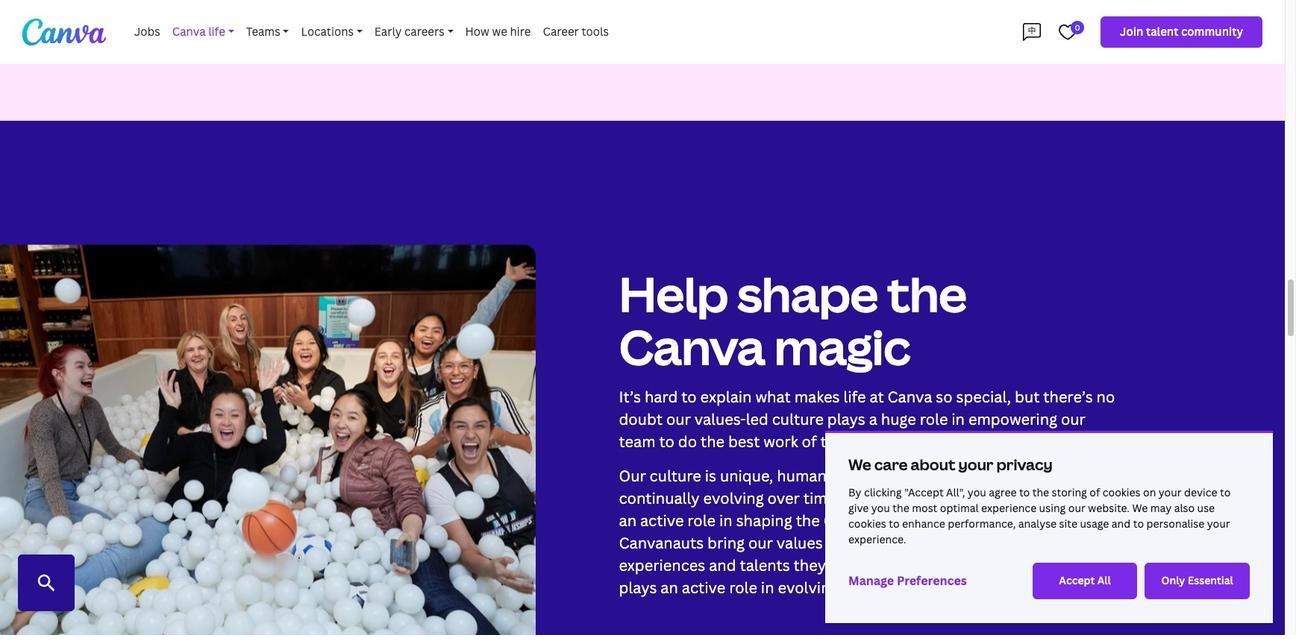 Task type: vqa. For each thing, say whether or not it's contained in the screenshot.
what
yes



Task type: locate. For each thing, give the bounding box(es) containing it.
0 horizontal spatial evolving
[[703, 490, 764, 508]]

0 vertical spatial and
[[885, 468, 912, 486]]

join talent community link
[[1101, 16, 1263, 48]]

our down storing on the bottom right of the page
[[1068, 503, 1086, 515]]

join talent community
[[1120, 25, 1243, 39]]

1 vertical spatial your
[[1159, 487, 1182, 499]]

0 horizontal spatial sprite image
[[37, 575, 55, 593]]

0 horizontal spatial their
[[821, 434, 855, 451]]

we
[[849, 457, 871, 474], [1132, 503, 1148, 515]]

every
[[907, 490, 947, 508], [970, 557, 1011, 575]]

special,
[[956, 389, 1011, 407]]

1 vertical spatial every
[[970, 557, 1011, 575]]

a inside our culture is unique, human centric and a little bit magical. it's continually evolving over time, because every single canvanaut plays an active role in shaping the canva magic. from all the incredible ways canvanauts bring our values to life, to the unique identities, experiences and talents they bring to their roles, every canvanaut plays an active role in evolving our culture.
[[916, 468, 924, 486]]

0 vertical spatial life
[[208, 25, 225, 39]]

early careers button
[[369, 18, 459, 46]]

culture up work
[[772, 411, 824, 429]]

life left at
[[844, 389, 866, 407]]

your
[[959, 457, 994, 474], [1159, 487, 1182, 499], [1207, 519, 1230, 531]]

early careers
[[374, 25, 445, 39]]

your up may
[[1159, 487, 1182, 499]]

0 horizontal spatial a
[[869, 411, 877, 429]]

1 vertical spatial and
[[1112, 519, 1131, 531]]

0 vertical spatial their
[[821, 434, 855, 451]]

at
[[870, 389, 884, 407]]

of inside the by clicking "accept all", you agree to the storing of cookies on your device to give you the most optimal experience using our website. we may also use cookies to enhance performance, analyse site usage and to personalise your experience.
[[1090, 487, 1100, 499]]

active up canvanauts
[[640, 513, 684, 531]]

role down so
[[920, 411, 948, 429]]

0 vertical spatial of
[[802, 434, 817, 451]]

plays up "ways"
[[1077, 490, 1115, 508]]

canva right jobs
[[172, 25, 206, 39]]

our culture is unique, human centric and a little bit magical. it's continually evolving over time, because every single canvanaut plays an active role in shaping the canva magic. from all the incredible ways canvanauts bring our values to life, to the unique identities, experiences and talents they bring to their roles, every canvanaut plays an active role in evolving our culture.
[[619, 468, 1123, 598]]

our
[[666, 411, 691, 429], [1061, 411, 1086, 429], [1068, 503, 1086, 515], [748, 535, 773, 553], [842, 580, 867, 598]]

and left talents
[[709, 557, 736, 575]]

1 horizontal spatial culture
[[772, 411, 824, 429]]

so
[[936, 389, 953, 407]]

0 horizontal spatial we
[[849, 457, 871, 474]]

2 horizontal spatial plays
[[1077, 490, 1115, 508]]

1 vertical spatial active
[[682, 580, 726, 598]]

preferences
[[897, 574, 967, 588]]

every up 'enhance' on the right of page
[[907, 490, 947, 508]]

by
[[849, 487, 862, 499]]

canva up huge
[[888, 389, 932, 407]]

0 link
[[1053, 15, 1084, 49]]

0 vertical spatial plays
[[827, 411, 866, 429]]

a inside it's hard to explain what makes life at canva so special, but there's no doubt our values-led culture plays a huge role in empowering our team to do the best work of their lives.
[[869, 411, 877, 429]]

1 horizontal spatial their
[[890, 557, 924, 575]]

canva up life,
[[824, 513, 868, 531]]

0 horizontal spatial life
[[208, 25, 225, 39]]

0 vertical spatial it's
[[619, 389, 641, 407]]

on
[[1143, 487, 1156, 499]]

2 vertical spatial role
[[729, 580, 757, 598]]

by clicking "accept all", you agree to the storing of cookies on your device to give you the most optimal experience using our website. we may also use cookies to enhance performance, analyse site usage and to personalise your experience.
[[849, 487, 1231, 546]]

in down so
[[952, 411, 965, 429]]

and up clicking
[[885, 468, 912, 486]]

career tools link
[[537, 18, 615, 46]]

culture
[[772, 411, 824, 429], [650, 468, 701, 486]]

2 horizontal spatial in
[[952, 411, 965, 429]]

1 horizontal spatial bring
[[830, 557, 867, 575]]

0 vertical spatial culture
[[772, 411, 824, 429]]

experience
[[981, 503, 1037, 515]]

role down talents
[[729, 580, 757, 598]]

0 horizontal spatial cookies
[[849, 519, 886, 531]]

0 vertical spatial bring
[[708, 535, 745, 553]]

a up lives.
[[869, 411, 877, 429]]

0 horizontal spatial you
[[871, 503, 890, 515]]

1 horizontal spatial role
[[729, 580, 757, 598]]

cookies
[[1103, 487, 1141, 499], [849, 519, 886, 531]]

we down on
[[1132, 503, 1148, 515]]

plays down makes at the right bottom of page
[[827, 411, 866, 429]]

canva inside help shape the canva magic
[[619, 321, 765, 376]]

hard
[[645, 389, 678, 407]]

0 vertical spatial an
[[619, 513, 637, 531]]

your down use
[[1207, 519, 1230, 531]]

plays
[[827, 411, 866, 429], [1077, 490, 1115, 508], [619, 580, 657, 598]]

2 horizontal spatial your
[[1207, 519, 1230, 531]]

0 vertical spatial every
[[907, 490, 947, 508]]

2 horizontal spatial and
[[1112, 519, 1131, 531]]

1 horizontal spatial an
[[661, 580, 678, 598]]

manage preferences
[[849, 574, 967, 588]]

0 horizontal spatial your
[[959, 457, 994, 474]]

to down on
[[1133, 519, 1144, 531]]

privacy
[[997, 457, 1053, 474]]

personalise
[[1147, 519, 1205, 531]]

analyse
[[1019, 519, 1057, 531]]

you down bit
[[968, 487, 986, 499]]

their up centric
[[821, 434, 855, 451]]

cookies up website.
[[1103, 487, 1141, 499]]

in left shaping
[[719, 513, 733, 531]]

1 vertical spatial cookies
[[849, 519, 886, 531]]

0 horizontal spatial bring
[[708, 535, 745, 553]]

a up the "accept
[[916, 468, 924, 486]]

an down experiences
[[661, 580, 678, 598]]

0 vertical spatial evolving
[[703, 490, 764, 508]]

enhance
[[902, 519, 945, 531]]

an down continually
[[619, 513, 637, 531]]

1 horizontal spatial cookies
[[1103, 487, 1141, 499]]

1 horizontal spatial life
[[844, 389, 866, 407]]

use
[[1197, 503, 1215, 515]]

their inside it's hard to explain what makes life at canva so special, but there's no doubt our values-led culture plays a huge role in empowering our team to do the best work of their lives.
[[821, 434, 855, 451]]

an
[[619, 513, 637, 531], [661, 580, 678, 598]]

evolving down the unique,
[[703, 490, 764, 508]]

1 vertical spatial it's
[[1051, 468, 1073, 486]]

plays down experiences
[[619, 580, 657, 598]]

1 vertical spatial culture
[[650, 468, 701, 486]]

canva
[[172, 25, 206, 39], [619, 321, 765, 376], [888, 389, 932, 407], [824, 513, 868, 531]]

2 vertical spatial plays
[[619, 580, 657, 598]]

sprite image
[[1023, 23, 1041, 41], [37, 575, 55, 593]]

0 horizontal spatial an
[[619, 513, 637, 531]]

0 horizontal spatial every
[[907, 490, 947, 508]]

explain
[[700, 389, 752, 407]]

2 vertical spatial in
[[761, 580, 774, 598]]

life left teams
[[208, 25, 225, 39]]

jobs link
[[128, 18, 166, 46]]

2 horizontal spatial role
[[920, 411, 948, 429]]

time,
[[804, 490, 840, 508]]

0 horizontal spatial plays
[[619, 580, 657, 598]]

their inside our culture is unique, human centric and a little bit magical. it's continually evolving over time, because every single canvanaut plays an active role in shaping the canva magic. from all the incredible ways canvanauts bring our values to life, to the unique identities, experiences and talents they bring to their roles, every canvanaut plays an active role in evolving our culture.
[[890, 557, 924, 575]]

little
[[928, 468, 961, 486]]

of right work
[[802, 434, 817, 451]]

our
[[619, 468, 646, 486]]

values
[[777, 535, 823, 553]]

0 horizontal spatial and
[[709, 557, 736, 575]]

canva inside our culture is unique, human centric and a little bit magical. it's continually evolving over time, because every single canvanaut plays an active role in shaping the canva magic. from all the incredible ways canvanauts bring our values to life, to the unique identities, experiences and talents they bring to their roles, every canvanaut plays an active role in evolving our culture.
[[824, 513, 868, 531]]

and
[[885, 468, 912, 486], [1112, 519, 1131, 531], [709, 557, 736, 575]]

in down talents
[[761, 580, 774, 598]]

1 horizontal spatial you
[[968, 487, 986, 499]]

0 horizontal spatial in
[[719, 513, 733, 531]]

life,
[[845, 535, 872, 553]]

0 horizontal spatial role
[[688, 513, 716, 531]]

career
[[543, 25, 579, 39]]

agree
[[989, 487, 1017, 499]]

1 vertical spatial canvanaut
[[1014, 557, 1092, 575]]

evolving down they
[[778, 580, 839, 598]]

culture up continually
[[650, 468, 701, 486]]

accept all
[[1059, 575, 1111, 588]]

1 vertical spatial in
[[719, 513, 733, 531]]

single
[[951, 490, 992, 508]]

0 vertical spatial canvanaut
[[996, 490, 1074, 508]]

and down website.
[[1112, 519, 1131, 531]]

unique,
[[720, 468, 773, 486]]

it's up doubt
[[619, 389, 641, 407]]

to right life,
[[875, 535, 891, 553]]

1 horizontal spatial in
[[761, 580, 774, 598]]

of up website.
[[1090, 487, 1100, 499]]

0 horizontal spatial culture
[[650, 468, 701, 486]]

1 horizontal spatial evolving
[[778, 580, 839, 598]]

life inside popup button
[[208, 25, 225, 39]]

we down lives.
[[849, 457, 871, 474]]

in inside it's hard to explain what makes life at canva so special, but there's no doubt our values-led culture plays a huge role in empowering our team to do the best work of their lives.
[[952, 411, 965, 429]]

optimal
[[940, 503, 979, 515]]

1 horizontal spatial plays
[[827, 411, 866, 429]]

to up experience.
[[889, 519, 900, 531]]

huge
[[881, 411, 916, 429]]

help shape the canva magic
[[619, 268, 967, 376]]

our left culture.
[[842, 580, 867, 598]]

our down shaping
[[748, 535, 773, 553]]

led
[[746, 411, 769, 429]]

canvanaut up accept
[[1014, 557, 1092, 575]]

teams button
[[240, 18, 295, 46]]

1 vertical spatial of
[[1090, 487, 1100, 499]]

manage
[[849, 574, 894, 588]]

active down experiences
[[682, 580, 726, 598]]

1 horizontal spatial of
[[1090, 487, 1100, 499]]

0 vertical spatial your
[[959, 457, 994, 474]]

canva inside popup button
[[172, 25, 206, 39]]

of inside it's hard to explain what makes life at canva so special, but there's no doubt our values-led culture plays a huge role in empowering our team to do the best work of their lives.
[[802, 434, 817, 451]]

life
[[208, 25, 225, 39], [844, 389, 866, 407]]

bring down life,
[[830, 557, 867, 575]]

tools
[[582, 25, 609, 39]]

1 vertical spatial bring
[[830, 557, 867, 575]]

their up culture.
[[890, 557, 924, 575]]

canvanaut up analyse
[[996, 490, 1074, 508]]

group of women playing in a ball pit, throwing the balls in the year and laughing image
[[0, 244, 535, 636]]

0 vertical spatial in
[[952, 411, 965, 429]]

early
[[374, 25, 402, 39]]

0 vertical spatial role
[[920, 411, 948, 429]]

your up single
[[959, 457, 994, 474]]

1 vertical spatial life
[[844, 389, 866, 407]]

hire
[[510, 25, 531, 39]]

1 horizontal spatial we
[[1132, 503, 1148, 515]]

do
[[678, 434, 697, 451]]

1 horizontal spatial every
[[970, 557, 1011, 575]]

it's inside it's hard to explain what makes life at canva so special, but there's no doubt our values-led culture plays a huge role in empowering our team to do the best work of their lives.
[[619, 389, 641, 407]]

human
[[777, 468, 827, 486]]

you down clicking
[[871, 503, 890, 515]]

it's up storing on the bottom right of the page
[[1051, 468, 1073, 486]]

role down is
[[688, 513, 716, 531]]

the inside it's hard to explain what makes life at canva so special, but there's no doubt our values-led culture plays a huge role in empowering our team to do the best work of their lives.
[[701, 434, 725, 451]]

1 vertical spatial we
[[1132, 503, 1148, 515]]

magic
[[774, 321, 910, 376]]

0
[[1075, 23, 1080, 32]]

0 vertical spatial a
[[869, 411, 877, 429]]

most
[[912, 503, 938, 515]]

bring down shaping
[[708, 535, 745, 553]]

1 horizontal spatial it's
[[1051, 468, 1073, 486]]

0 vertical spatial cookies
[[1103, 487, 1141, 499]]

every down identities,
[[970, 557, 1011, 575]]

of
[[802, 434, 817, 451], [1090, 487, 1100, 499]]

culture inside it's hard to explain what makes life at canva so special, but there's no doubt our values-led culture plays a huge role in empowering our team to do the best work of their lives.
[[772, 411, 824, 429]]

0 horizontal spatial it's
[[619, 389, 641, 407]]

0 vertical spatial you
[[968, 487, 986, 499]]

magical.
[[988, 468, 1048, 486]]

bring
[[708, 535, 745, 553], [830, 557, 867, 575]]

canva up the 'hard'
[[619, 321, 765, 376]]

0 vertical spatial sprite image
[[1023, 23, 1041, 41]]

cookies down 'give'
[[849, 519, 886, 531]]

1 vertical spatial a
[[916, 468, 924, 486]]

performance,
[[948, 519, 1016, 531]]

1 vertical spatial role
[[688, 513, 716, 531]]

the
[[887, 268, 967, 323], [701, 434, 725, 451], [1033, 487, 1049, 499], [893, 503, 909, 515], [796, 513, 820, 531], [984, 513, 1008, 531], [894, 535, 918, 553]]

active
[[640, 513, 684, 531], [682, 580, 726, 598]]

1 vertical spatial their
[[890, 557, 924, 575]]

0 horizontal spatial of
[[802, 434, 817, 451]]

1 horizontal spatial a
[[916, 468, 924, 486]]



Task type: describe. For each thing, give the bounding box(es) containing it.
unique
[[922, 535, 972, 553]]

only essential
[[1162, 575, 1233, 588]]

0 vertical spatial we
[[849, 457, 871, 474]]

locations button
[[295, 18, 369, 46]]

but
[[1015, 389, 1040, 407]]

how
[[465, 25, 489, 39]]

"accept
[[904, 487, 944, 499]]

sprite image
[[1059, 23, 1077, 41]]

ways
[[1087, 513, 1123, 531]]

1 vertical spatial you
[[871, 503, 890, 515]]

0 vertical spatial active
[[640, 513, 684, 531]]

1 horizontal spatial your
[[1159, 487, 1182, 499]]

we inside the by clicking "accept all", you agree to the storing of cookies on your device to give you the most optimal experience using our website. we may also use cookies to enhance performance, analyse site usage and to personalise your experience.
[[1132, 503, 1148, 515]]

our inside the by clicking "accept all", you agree to the storing of cookies on your device to give you the most optimal experience using our website. we may also use cookies to enhance performance, analyse site usage and to personalise your experience.
[[1068, 503, 1086, 515]]

empowering
[[969, 411, 1058, 429]]

accept all button
[[1033, 563, 1138, 600]]

incredible
[[1011, 513, 1083, 531]]

makes
[[795, 389, 840, 407]]

roles,
[[927, 557, 967, 575]]

canva life button
[[166, 18, 240, 46]]

canvanauts
[[619, 535, 704, 553]]

about
[[911, 457, 956, 474]]

give
[[849, 503, 869, 515]]

may
[[1151, 503, 1172, 515]]

experience.
[[849, 534, 906, 546]]

1 vertical spatial an
[[661, 580, 678, 598]]

to right the 'hard'
[[682, 389, 697, 407]]

there's
[[1043, 389, 1093, 407]]

how we hire link
[[459, 18, 537, 46]]

doubt
[[619, 411, 663, 429]]

only
[[1162, 575, 1185, 588]]

how we hire
[[465, 25, 531, 39]]

work
[[764, 434, 798, 451]]

all
[[1098, 575, 1111, 588]]

only essential button
[[1145, 563, 1250, 600]]

our up do
[[666, 411, 691, 429]]

to down experience.
[[871, 557, 886, 575]]

help
[[619, 268, 728, 323]]

role inside it's hard to explain what makes life at canva so special, but there's no doubt our values-led culture plays a huge role in empowering our team to do the best work of their lives.
[[920, 411, 948, 429]]

culture inside our culture is unique, human centric and a little bit magical. it's continually evolving over time, because every single canvanaut plays an active role in shaping the canva magic. from all the incredible ways canvanauts bring our values to life, to the unique identities, experiences and talents they bring to their roles, every canvanaut plays an active role in evolving our culture.
[[650, 468, 701, 486]]

1 vertical spatial sprite image
[[37, 575, 55, 593]]

bit
[[965, 468, 984, 486]]

locations
[[301, 25, 354, 39]]

continually
[[619, 490, 700, 508]]

2 vertical spatial and
[[709, 557, 736, 575]]

culture.
[[870, 580, 926, 598]]

experiences
[[619, 557, 705, 575]]

team
[[619, 434, 656, 451]]

2 vertical spatial your
[[1207, 519, 1230, 531]]

device
[[1184, 487, 1218, 499]]

values-
[[695, 411, 746, 429]]

canva careers logo image
[[22, 19, 106, 45]]

because
[[843, 490, 903, 508]]

centric
[[830, 468, 881, 486]]

over
[[768, 490, 800, 508]]

life inside it's hard to explain what makes life at canva so special, but there's no doubt our values-led culture plays a huge role in empowering our team to do the best work of their lives.
[[844, 389, 866, 407]]

from
[[922, 513, 959, 531]]

careers
[[404, 25, 445, 39]]

storing
[[1052, 487, 1087, 499]]

to left life,
[[827, 535, 842, 553]]

to down 'magical.'
[[1019, 487, 1030, 499]]

manage preferences link
[[849, 565, 967, 598]]

shaping
[[736, 513, 792, 531]]

our down there's
[[1061, 411, 1086, 429]]

lives.
[[858, 434, 895, 451]]

is
[[705, 468, 716, 486]]

plays inside it's hard to explain what makes life at canva so special, but there's no doubt our values-led culture plays a huge role in empowering our team to do the best work of their lives.
[[827, 411, 866, 429]]

career tools
[[543, 25, 609, 39]]

also
[[1174, 503, 1195, 515]]

join
[[1120, 25, 1144, 39]]

canva life
[[172, 25, 225, 39]]

using
[[1039, 503, 1066, 515]]

all",
[[946, 487, 965, 499]]

to right device
[[1220, 487, 1231, 499]]

site
[[1059, 519, 1078, 531]]

identities,
[[975, 535, 1047, 553]]

1 horizontal spatial and
[[885, 468, 912, 486]]

canva inside it's hard to explain what makes life at canva so special, but there's no doubt our values-led culture plays a huge role in empowering our team to do the best work of their lives.
[[888, 389, 932, 407]]

we care about your privacy
[[849, 457, 1053, 474]]

care
[[875, 457, 908, 474]]

they
[[794, 557, 826, 575]]

best
[[728, 434, 760, 451]]

talent
[[1146, 25, 1179, 39]]

we
[[492, 25, 507, 39]]

1 vertical spatial evolving
[[778, 580, 839, 598]]

and inside the by clicking "accept all", you agree to the storing of cookies on your device to give you the most optimal experience using our website. we may also use cookies to enhance performance, analyse site usage and to personalise your experience.
[[1112, 519, 1131, 531]]

all
[[963, 513, 980, 531]]

it's hard to explain what makes life at canva so special, but there's no doubt our values-led culture plays a huge role in empowering our team to do the best work of their lives.
[[619, 389, 1115, 451]]

no
[[1097, 389, 1115, 407]]

shape
[[738, 268, 878, 323]]

magic.
[[872, 513, 918, 531]]

to left do
[[659, 434, 675, 451]]

the inside help shape the canva magic
[[887, 268, 967, 323]]

essential
[[1188, 575, 1233, 588]]

usage
[[1080, 519, 1109, 531]]

community
[[1181, 25, 1243, 39]]

what
[[756, 389, 791, 407]]

teams
[[246, 25, 280, 39]]

1 vertical spatial plays
[[1077, 490, 1115, 508]]

it's inside our culture is unique, human centric and a little bit magical. it's continually evolving over time, because every single canvanaut plays an active role in shaping the canva magic. from all the incredible ways canvanauts bring our values to life, to the unique identities, experiences and talents they bring to their roles, every canvanaut plays an active role in evolving our culture.
[[1051, 468, 1073, 486]]

1 horizontal spatial sprite image
[[1023, 23, 1041, 41]]

accept
[[1059, 575, 1095, 588]]



